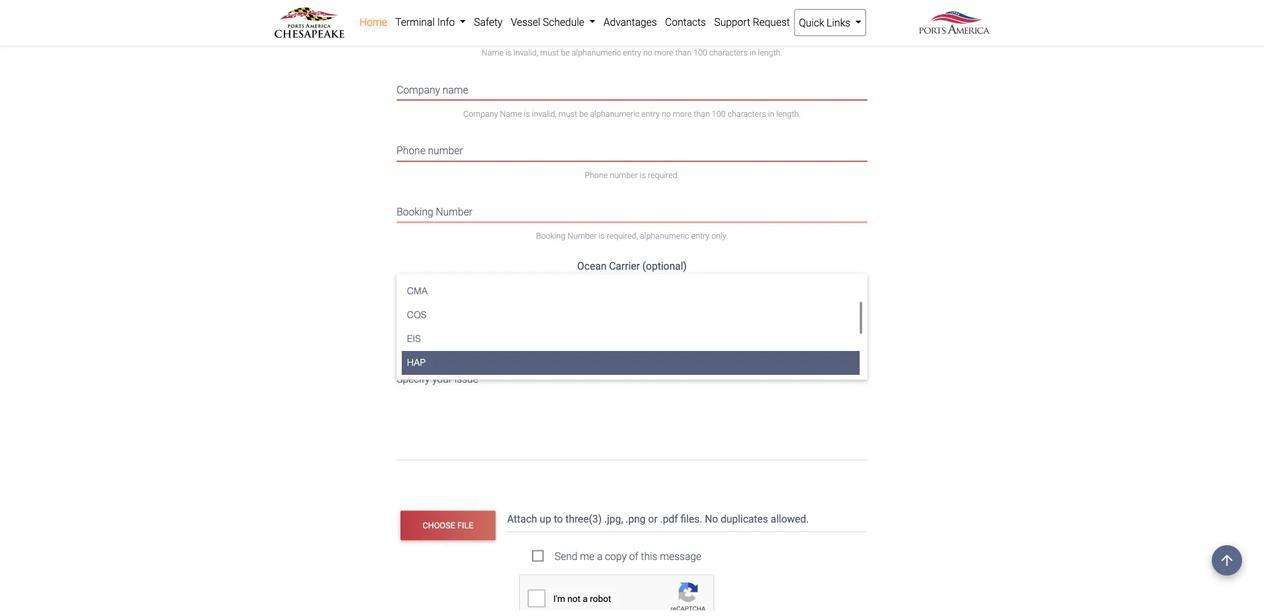 Task type: locate. For each thing, give the bounding box(es) containing it.
1 vertical spatial be
[[580, 109, 588, 119]]

in
[[750, 48, 756, 57], [768, 109, 775, 119]]

booking number
[[397, 206, 473, 218]]

1 vertical spatial name
[[443, 84, 469, 96]]

1 vertical spatial your
[[433, 373, 452, 385]]

carrier
[[609, 260, 640, 272]]

phone
[[397, 145, 426, 157], [585, 170, 608, 180]]

no down company name 'text box'
[[662, 109, 671, 119]]

booking for booking number is required, alphanumeric entry only.
[[536, 231, 566, 241]]

name inside company name company name is invalid, must be alphanumeric entry no more than 100 characters in length.
[[500, 109, 522, 119]]

more
[[655, 48, 674, 57], [673, 109, 692, 119]]

1 vertical spatial no
[[662, 109, 671, 119]]

hap up specify
[[407, 357, 426, 368]]

0 horizontal spatial phone
[[397, 145, 426, 157]]

your for choose
[[434, 328, 454, 341]]

entry down full name text box
[[623, 48, 642, 57]]

quick links
[[799, 16, 853, 29]]

0 horizontal spatial name
[[415, 23, 441, 35]]

eis
[[407, 333, 421, 344]]

full
[[397, 23, 413, 35]]

contacts link
[[661, 9, 711, 35]]

choose for choose your option
[[397, 328, 431, 341]]

number
[[436, 206, 473, 218], [568, 231, 597, 241]]

choose for choose file
[[423, 521, 455, 530]]

contacts
[[666, 16, 706, 28]]

1 vertical spatial company
[[464, 109, 498, 119]]

entry down company name 'text box'
[[642, 109, 660, 119]]

1 vertical spatial length.
[[777, 109, 801, 119]]

Phone number text field
[[397, 136, 868, 161]]

must inside company name company name is invalid, must be alphanumeric entry no more than 100 characters in length.
[[559, 109, 578, 119]]

0 vertical spatial more
[[655, 48, 674, 57]]

1 vertical spatial characters
[[728, 109, 766, 119]]

entry left only.
[[692, 231, 710, 241]]

cos
[[407, 309, 427, 320]]

go to top image
[[1213, 545, 1243, 576]]

your for specify
[[433, 373, 452, 385]]

1 horizontal spatial in
[[768, 109, 775, 119]]

0 vertical spatial no
[[644, 48, 653, 57]]

number
[[428, 145, 463, 157], [610, 170, 638, 180]]

1 horizontal spatial name
[[443, 84, 469, 96]]

hap up cos
[[397, 278, 417, 290]]

1 horizontal spatial booking
[[536, 231, 566, 241]]

company name company name is invalid, must be alphanumeric entry no more than 100 characters in length.
[[397, 84, 801, 119]]

your
[[434, 328, 454, 341], [433, 373, 452, 385]]

number down phone number text field
[[610, 170, 638, 180]]

alphanumeric up (optional)
[[640, 231, 690, 241]]

1 vertical spatial entry
[[642, 109, 660, 119]]

0 horizontal spatial company
[[397, 84, 440, 96]]

alphanumeric
[[572, 48, 621, 57], [590, 109, 640, 119], [640, 231, 690, 241]]

alphanumeric down company name 'text box'
[[590, 109, 640, 119]]

100
[[694, 48, 708, 57], [712, 109, 726, 119]]

specify your issue
[[397, 373, 479, 385]]

0 vertical spatial in
[[750, 48, 756, 57]]

is inside company name company name is invalid, must be alphanumeric entry no more than 100 characters in length.
[[524, 109, 530, 119]]

vessel
[[511, 16, 541, 28]]

length.
[[758, 48, 783, 57], [777, 109, 801, 119]]

0 horizontal spatial 100
[[694, 48, 708, 57]]

1 vertical spatial invalid,
[[532, 109, 557, 119]]

your left option
[[434, 328, 454, 341]]

0 vertical spatial number
[[428, 145, 463, 157]]

1 horizontal spatial 100
[[712, 109, 726, 119]]

booking number is required, alphanumeric entry only.
[[536, 231, 728, 241]]

this
[[641, 550, 658, 562]]

name inside company name company name is invalid, must be alphanumeric entry no more than 100 characters in length.
[[443, 84, 469, 96]]

choose
[[397, 328, 431, 341], [423, 521, 455, 530]]

Specify your issue text field
[[397, 364, 868, 460]]

more inside company name company name is invalid, must be alphanumeric entry no more than 100 characters in length.
[[673, 109, 692, 119]]

than
[[676, 48, 692, 57], [694, 109, 710, 119]]

1 vertical spatial booking
[[536, 231, 566, 241]]

must
[[540, 48, 559, 57], [559, 109, 578, 119]]

alphanumeric inside company name company name is invalid, must be alphanumeric entry no more than 100 characters in length.
[[590, 109, 640, 119]]

1 horizontal spatial no
[[662, 109, 671, 119]]

specify
[[397, 373, 430, 385]]

1 vertical spatial must
[[559, 109, 578, 119]]

name
[[482, 48, 504, 57], [500, 109, 522, 119]]

1 horizontal spatial phone
[[585, 170, 608, 180]]

0 horizontal spatial number
[[436, 206, 473, 218]]

1 horizontal spatial be
[[580, 109, 588, 119]]

vessel schedule link
[[507, 9, 600, 35]]

1 horizontal spatial number
[[610, 170, 638, 180]]

0 vertical spatial phone
[[397, 145, 426, 157]]

1 vertical spatial alphanumeric
[[590, 109, 640, 119]]

1 horizontal spatial than
[[694, 109, 710, 119]]

advantages link
[[600, 9, 661, 35]]

home
[[360, 16, 387, 28]]

of
[[630, 550, 639, 562]]

0 horizontal spatial no
[[644, 48, 653, 57]]

0 vertical spatial be
[[561, 48, 570, 57]]

0 horizontal spatial booking
[[397, 206, 434, 218]]

characters inside company name company name is invalid, must be alphanumeric entry no more than 100 characters in length.
[[728, 109, 766, 119]]

1 vertical spatial number
[[568, 231, 597, 241]]

safety link
[[470, 9, 507, 35]]

quick
[[799, 16, 825, 29]]

1 vertical spatial than
[[694, 109, 710, 119]]

terminal info link
[[391, 9, 470, 35]]

booking
[[397, 206, 434, 218], [536, 231, 566, 241]]

0 vertical spatial your
[[434, 328, 454, 341]]

1 horizontal spatial number
[[568, 231, 597, 241]]

invalid, inside company name company name is invalid, must be alphanumeric entry no more than 100 characters in length.
[[532, 109, 557, 119]]

no inside company name company name is invalid, must be alphanumeric entry no more than 100 characters in length.
[[662, 109, 671, 119]]

1 vertical spatial in
[[768, 109, 775, 119]]

file
[[458, 521, 474, 530]]

is
[[506, 48, 512, 57], [524, 109, 530, 119], [640, 170, 646, 180], [599, 231, 605, 241]]

0 vertical spatial choose
[[397, 328, 431, 341]]

choose left 'file'
[[423, 521, 455, 530]]

quick links link
[[795, 9, 867, 36]]

0 horizontal spatial than
[[676, 48, 692, 57]]

alphanumeric down full name text box
[[572, 48, 621, 57]]

support
[[715, 16, 751, 28]]

only.
[[712, 231, 728, 241]]

a
[[597, 550, 603, 562]]

1 vertical spatial 100
[[712, 109, 726, 119]]

(optional)
[[643, 260, 687, 272]]

0 vertical spatial 100
[[694, 48, 708, 57]]

home link
[[356, 9, 391, 35]]

0 vertical spatial hap
[[397, 278, 417, 290]]

your left the issue
[[433, 373, 452, 385]]

more down contacts link
[[655, 48, 674, 57]]

1 vertical spatial name
[[500, 109, 522, 119]]

be down company name 'text box'
[[580, 109, 588, 119]]

1 vertical spatial number
[[610, 170, 638, 180]]

0 horizontal spatial number
[[428, 145, 463, 157]]

entry
[[623, 48, 642, 57], [642, 109, 660, 119], [692, 231, 710, 241]]

0 vertical spatial number
[[436, 206, 473, 218]]

phone for phone number is required.
[[585, 170, 608, 180]]

0 vertical spatial name
[[415, 23, 441, 35]]

1 vertical spatial more
[[673, 109, 692, 119]]

issue
[[455, 373, 479, 385]]

number up booking number
[[428, 145, 463, 157]]

0 vertical spatial booking
[[397, 206, 434, 218]]

request
[[753, 16, 790, 28]]

invalid,
[[514, 48, 538, 57], [532, 109, 557, 119]]

length. inside company name company name is invalid, must be alphanumeric entry no more than 100 characters in length.
[[777, 109, 801, 119]]

company
[[397, 84, 440, 96], [464, 109, 498, 119]]

be
[[561, 48, 570, 57], [580, 109, 588, 119]]

no down full name text box
[[644, 48, 653, 57]]

choose down cos
[[397, 328, 431, 341]]

1 vertical spatial choose
[[423, 521, 455, 530]]

characters
[[710, 48, 748, 57], [728, 109, 766, 119]]

number for phone number
[[428, 145, 463, 157]]

1 horizontal spatial company
[[464, 109, 498, 119]]

me
[[580, 550, 595, 562]]

no
[[644, 48, 653, 57], [662, 109, 671, 119]]

info
[[437, 16, 455, 28]]

1 vertical spatial phone
[[585, 170, 608, 180]]

phone for phone number
[[397, 145, 426, 157]]

be down the schedule
[[561, 48, 570, 57]]

hap
[[397, 278, 417, 290], [407, 357, 426, 368]]

name
[[415, 23, 441, 35], [443, 84, 469, 96]]

booking for booking number
[[397, 206, 434, 218]]

Booking Number text field
[[397, 197, 868, 222]]

more down company name 'text box'
[[673, 109, 692, 119]]



Task type: vqa. For each thing, say whether or not it's contained in the screenshot.


Task type: describe. For each thing, give the bounding box(es) containing it.
phone number is required.
[[585, 170, 680, 180]]

links
[[827, 16, 851, 29]]

cma
[[407, 285, 428, 296]]

0 vertical spatial length.
[[758, 48, 783, 57]]

in inside company name company name is invalid, must be alphanumeric entry no more than 100 characters in length.
[[768, 109, 775, 119]]

terminal
[[396, 16, 435, 28]]

send
[[555, 550, 578, 562]]

vessel schedule
[[511, 16, 587, 28]]

ocean
[[578, 260, 607, 272]]

name for company
[[443, 84, 469, 96]]

support request
[[715, 16, 790, 28]]

Attach up to three(3) .jpg, .png or .pdf files. No duplicates allowed. text field
[[506, 507, 871, 532]]

0 horizontal spatial in
[[750, 48, 756, 57]]

name is invalid, must be alphanumeric entry no more than 100 characters in length.
[[482, 48, 783, 57]]

Company name text field
[[397, 75, 868, 100]]

phone number
[[397, 145, 463, 157]]

choose file
[[423, 521, 474, 530]]

required,
[[607, 231, 638, 241]]

0 vertical spatial invalid,
[[514, 48, 538, 57]]

ocean carrier (optional)
[[578, 260, 687, 272]]

name for full
[[415, 23, 441, 35]]

entry inside company name company name is invalid, must be alphanumeric entry no more than 100 characters in length.
[[642, 109, 660, 119]]

0 vertical spatial must
[[540, 48, 559, 57]]

number for booking number
[[436, 206, 473, 218]]

than inside company name company name is invalid, must be alphanumeric entry no more than 100 characters in length.
[[694, 109, 710, 119]]

1 vertical spatial hap
[[407, 357, 426, 368]]

0 vertical spatial company
[[397, 84, 440, 96]]

0 vertical spatial entry
[[623, 48, 642, 57]]

number for phone number is required.
[[610, 170, 638, 180]]

0 horizontal spatial be
[[561, 48, 570, 57]]

0 vertical spatial alphanumeric
[[572, 48, 621, 57]]

0 vertical spatial than
[[676, 48, 692, 57]]

option
[[456, 328, 485, 341]]

number for booking number is required, alphanumeric entry only.
[[568, 231, 597, 241]]

terminal info
[[396, 16, 458, 28]]

0 vertical spatial name
[[482, 48, 504, 57]]

choose your option
[[397, 328, 485, 341]]

full name
[[397, 23, 441, 35]]

support request link
[[711, 9, 795, 35]]

message
[[660, 550, 702, 562]]

safety
[[474, 16, 503, 28]]

0 vertical spatial characters
[[710, 48, 748, 57]]

2 vertical spatial entry
[[692, 231, 710, 241]]

send me a copy of this message
[[555, 550, 702, 562]]

100 inside company name company name is invalid, must be alphanumeric entry no more than 100 characters in length.
[[712, 109, 726, 119]]

2 vertical spatial alphanumeric
[[640, 231, 690, 241]]

be inside company name company name is invalid, must be alphanumeric entry no more than 100 characters in length.
[[580, 109, 588, 119]]

advantages
[[604, 16, 657, 28]]

schedule
[[543, 16, 585, 28]]

required.
[[648, 170, 680, 180]]

Full name text field
[[397, 14, 868, 39]]

copy
[[605, 550, 627, 562]]



